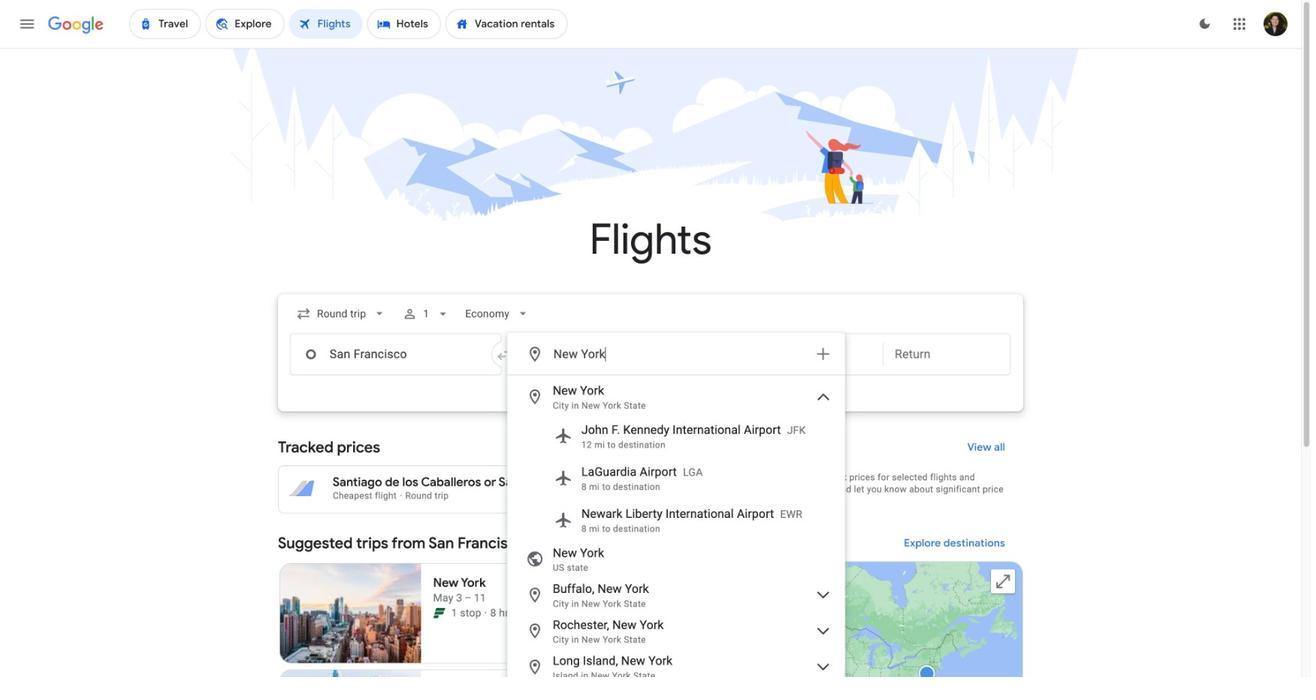 Task type: vqa. For each thing, say whether or not it's contained in the screenshot.
+23% Emissions
no



Task type: locate. For each thing, give the bounding box(es) containing it.
suggested trips from san francisco region
[[278, 526, 1023, 678]]

new york option up john f. kennedy international airport (jfk) option
[[508, 379, 845, 415]]

1 vertical spatial new york option
[[508, 542, 845, 578]]

Flight search field
[[266, 295, 1035, 678]]

new york option up buffalo, new york option
[[508, 542, 845, 578]]

None field
[[290, 296, 393, 332], [459, 296, 536, 332], [290, 296, 393, 332], [459, 296, 536, 332]]

toggle nearby airports for new york image
[[815, 388, 833, 406]]

0 vertical spatial new york option
[[508, 379, 845, 415]]

change appearance image
[[1187, 6, 1223, 42]]

frontier image
[[433, 608, 445, 620]]

list box
[[508, 376, 845, 678]]

2 new york option from the top
[[508, 542, 845, 578]]

toggle nearby airports for buffalo, new york image
[[815, 587, 833, 605]]

 image
[[484, 606, 487, 621]]

169 US dollars text field
[[599, 641, 622, 654]]

Where from? text field
[[290, 334, 502, 376]]

new york option
[[508, 379, 845, 415], [508, 542, 845, 578]]

toggle nearby airports for rochester, new york image
[[815, 623, 833, 641]]

enter your destination dialog
[[507, 333, 845, 678]]



Task type: describe. For each thing, give the bounding box(es) containing it.
laguardia airport (lga) option
[[508, 458, 845, 500]]

long island, new york option
[[508, 650, 845, 678]]

Departure text field
[[768, 334, 872, 375]]

list box inside "enter your destination" dialog
[[508, 376, 845, 678]]

tracked prices region
[[278, 430, 1023, 514]]

newark liberty international airport (ewr) option
[[508, 500, 845, 542]]

main menu image
[[18, 15, 36, 33]]

1 new york option from the top
[[508, 379, 845, 415]]

destination, select multiple airports image
[[815, 346, 833, 364]]

john f. kennedy international airport (jfk) option
[[508, 415, 845, 458]]

rochester, new york option
[[508, 614, 845, 650]]

toggle nearby airports for long island, new york image
[[815, 659, 833, 677]]

351 US dollars text field
[[607, 476, 632, 491]]

Return text field
[[895, 334, 999, 375]]

Where to?  text field
[[553, 337, 806, 373]]

buffalo, new york option
[[508, 578, 845, 614]]

407 US dollars text field
[[608, 489, 632, 502]]



